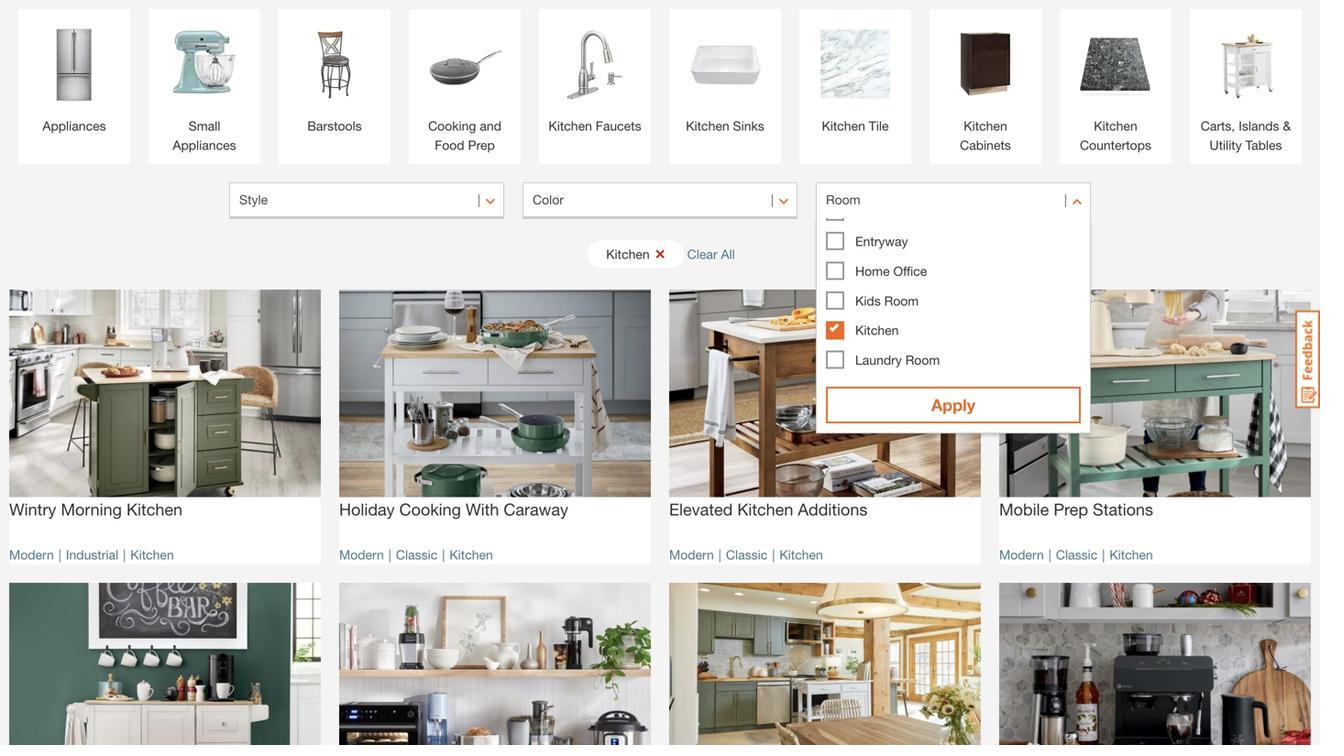 Task type: vqa. For each thing, say whether or not it's contained in the screenshot.
Pro
no



Task type: locate. For each thing, give the bounding box(es) containing it.
caraway
[[504, 500, 569, 520]]

| down holiday cooking with caraway
[[442, 547, 445, 563]]

2 modern from the left
[[339, 547, 384, 563]]

stretchy image image
[[9, 290, 321, 498], [339, 290, 651, 498], [669, 290, 981, 498], [1000, 290, 1311, 498], [9, 583, 321, 746], [339, 583, 651, 746], [669, 583, 981, 746], [1000, 583, 1311, 746]]

mobile prep stations link
[[1000, 498, 1311, 536]]

2 horizontal spatial classic link
[[1056, 547, 1098, 563]]

1 modern link from the left
[[9, 547, 54, 563]]

cooking inside the holiday cooking with caraway link
[[400, 500, 461, 520]]

modern link
[[9, 547, 54, 563], [339, 547, 384, 563], [669, 547, 714, 563], [1000, 547, 1044, 563]]

modern link down elevated
[[669, 547, 714, 563]]

1 classic link from the left
[[396, 547, 438, 563]]

barstools image
[[288, 18, 381, 112]]

modern for holiday
[[339, 547, 384, 563]]

1 horizontal spatial appliances
[[173, 138, 236, 153]]

1 horizontal spatial prep
[[1054, 500, 1089, 520]]

clear all
[[688, 247, 735, 262]]

carts, islands & utility tables image
[[1200, 18, 1293, 112]]

classic link down mobile prep stations
[[1056, 547, 1098, 563]]

3 modern from the left
[[669, 547, 714, 563]]

0 horizontal spatial modern | classic | kitchen
[[339, 547, 493, 563]]

modern | classic | kitchen down mobile prep stations
[[1000, 547, 1153, 563]]

| down elevated
[[719, 547, 722, 563]]

barstools
[[308, 118, 362, 133]]

kitchen link down wintry morning kitchen link
[[130, 547, 174, 563]]

kitchen down color button
[[606, 247, 650, 262]]

kitchen left sinks
[[686, 118, 730, 133]]

prep inside cooking and food prep
[[468, 138, 495, 153]]

room down the office
[[885, 294, 919, 309]]

wintry morning kitchen link
[[9, 498, 321, 536]]

1 vertical spatial cooking
[[400, 500, 461, 520]]

1 vertical spatial appliances
[[173, 138, 236, 153]]

kitchen cabinets link
[[939, 18, 1033, 155]]

feedback link image
[[1296, 310, 1321, 409]]

kitchen tile image
[[809, 18, 902, 112]]

home
[[856, 264, 890, 279]]

2 classic link from the left
[[726, 547, 768, 563]]

kitchen countertops image
[[1069, 18, 1163, 112]]

room right dorm
[[891, 204, 925, 220]]

classic link down holiday cooking with caraway
[[396, 547, 438, 563]]

0 vertical spatial prep
[[468, 138, 495, 153]]

kitchen left tile
[[822, 118, 866, 133]]

tables
[[1246, 138, 1283, 153]]

cooking up 'food'
[[428, 118, 476, 133]]

style
[[239, 192, 268, 207]]

islands
[[1239, 118, 1280, 133]]

0 horizontal spatial prep
[[468, 138, 495, 153]]

kitchen up the countertops
[[1094, 118, 1138, 133]]

4 modern from the left
[[1000, 547, 1044, 563]]

kitchen up cabinets
[[964, 118, 1008, 133]]

1 classic from the left
[[396, 547, 438, 563]]

1 | from the left
[[58, 547, 61, 563]]

kitchen link down the holiday cooking with caraway link
[[450, 547, 493, 563]]

0 horizontal spatial appliances
[[43, 118, 106, 133]]

cooking inside cooking and food prep
[[428, 118, 476, 133]]

1 kitchen link from the left
[[130, 547, 174, 563]]

1 horizontal spatial classic link
[[726, 547, 768, 563]]

style button
[[229, 182, 504, 219]]

dorm
[[856, 204, 887, 220]]

0 vertical spatial cooking
[[428, 118, 476, 133]]

modern | classic | kitchen down holiday cooking with caraway
[[339, 547, 493, 563]]

modern | classic | kitchen down 'elevated kitchen additions'
[[669, 547, 823, 563]]

classic link for kitchen
[[726, 547, 768, 563]]

3 classic from the left
[[1056, 547, 1098, 563]]

4 kitchen link from the left
[[1110, 547, 1153, 563]]

countertops
[[1080, 138, 1152, 153]]

2 | from the left
[[123, 547, 126, 563]]

modern
[[9, 547, 54, 563], [339, 547, 384, 563], [669, 547, 714, 563], [1000, 547, 1044, 563]]

entryway
[[856, 234, 908, 249]]

mobile prep stations
[[1000, 500, 1154, 520]]

modern down elevated
[[669, 547, 714, 563]]

laundry room
[[856, 353, 940, 368]]

| down 'elevated kitchen additions'
[[772, 547, 775, 563]]

room for dorm
[[891, 204, 925, 220]]

4 modern link from the left
[[1000, 547, 1044, 563]]

| left industrial link
[[58, 547, 61, 563]]

room
[[826, 192, 861, 207], [891, 204, 925, 220], [885, 294, 919, 309], [906, 353, 940, 368]]

appliances down appliances "image"
[[43, 118, 106, 133]]

7 | from the left
[[1049, 547, 1052, 563]]

3 classic link from the left
[[1056, 547, 1098, 563]]

small appliances image
[[158, 18, 251, 112]]

3 modern link from the left
[[669, 547, 714, 563]]

classic
[[396, 547, 438, 563], [726, 547, 768, 563], [1056, 547, 1098, 563]]

modern for mobile
[[1000, 547, 1044, 563]]

elevated
[[669, 500, 733, 520]]

modern down wintry
[[9, 547, 54, 563]]

utility
[[1210, 138, 1242, 153]]

classic down mobile prep stations
[[1056, 547, 1098, 563]]

cooking and food prep
[[428, 118, 502, 153]]

modern down mobile at the bottom of page
[[1000, 547, 1044, 563]]

room right laundry
[[906, 353, 940, 368]]

2 modern link from the left
[[339, 547, 384, 563]]

all
[[721, 247, 735, 262]]

kitchen link for stations
[[1110, 547, 1153, 563]]

wintry morning kitchen
[[9, 500, 183, 520]]

office
[[894, 264, 927, 279]]

kitchen sinks
[[686, 118, 765, 133]]

morning
[[61, 500, 122, 520]]

0 horizontal spatial classic
[[396, 547, 438, 563]]

1 vertical spatial prep
[[1054, 500, 1089, 520]]

| right industrial link
[[123, 547, 126, 563]]

small appliances
[[173, 118, 236, 153]]

classic for prep
[[1056, 547, 1098, 563]]

kitchen inside 'link'
[[822, 118, 866, 133]]

modern for elevated
[[669, 547, 714, 563]]

classic link
[[396, 547, 438, 563], [726, 547, 768, 563], [1056, 547, 1098, 563]]

0 vertical spatial appliances
[[43, 118, 106, 133]]

classic down 'elevated kitchen additions'
[[726, 547, 768, 563]]

0 horizontal spatial classic link
[[396, 547, 438, 563]]

modern link down mobile at the bottom of page
[[1000, 547, 1044, 563]]

2 classic from the left
[[726, 547, 768, 563]]

modern | industrial | kitchen
[[9, 547, 174, 563]]

color
[[533, 192, 564, 207]]

3 modern | classic | kitchen from the left
[[1000, 547, 1153, 563]]

2 horizontal spatial classic
[[1056, 547, 1098, 563]]

prep down and
[[468, 138, 495, 153]]

5 | from the left
[[719, 547, 722, 563]]

modern | classic | kitchen
[[339, 547, 493, 563], [669, 547, 823, 563], [1000, 547, 1153, 563]]

modern link down holiday
[[339, 547, 384, 563]]

kitchen link for with
[[450, 547, 493, 563]]

kitchen link down elevated kitchen additions link
[[780, 547, 823, 563]]

kitchen left faucets
[[549, 118, 592, 133]]

1 horizontal spatial classic
[[726, 547, 768, 563]]

holiday cooking with caraway link
[[339, 498, 651, 536]]

| down holiday
[[389, 547, 391, 563]]

1 modern | classic | kitchen from the left
[[339, 547, 493, 563]]

3 kitchen link from the left
[[780, 547, 823, 563]]

small appliances link
[[158, 18, 251, 155]]

prep
[[468, 138, 495, 153], [1054, 500, 1089, 520]]

cooking left with
[[400, 500, 461, 520]]

kitchen cabinets
[[960, 118, 1011, 153]]

modern | classic | kitchen for cooking
[[339, 547, 493, 563]]

holiday
[[339, 500, 395, 520]]

kitchen link
[[130, 547, 174, 563], [450, 547, 493, 563], [780, 547, 823, 563], [1110, 547, 1153, 563]]

2 kitchen link from the left
[[450, 547, 493, 563]]

cooking
[[428, 118, 476, 133], [400, 500, 461, 520]]

1 modern from the left
[[9, 547, 54, 563]]

home office
[[856, 264, 927, 279]]

wintry
[[9, 500, 56, 520]]

prep right mobile at the bottom of page
[[1054, 500, 1089, 520]]

modern link down wintry
[[9, 547, 54, 563]]

kitchen
[[549, 118, 592, 133], [686, 118, 730, 133], [822, 118, 866, 133], [964, 118, 1008, 133], [1094, 118, 1138, 133], [606, 247, 650, 262], [856, 323, 899, 338], [127, 500, 183, 520], [738, 500, 794, 520], [130, 547, 174, 563], [450, 547, 493, 563], [780, 547, 823, 563], [1110, 547, 1153, 563]]

2 modern | classic | kitchen from the left
[[669, 547, 823, 563]]

2 horizontal spatial modern | classic | kitchen
[[1000, 547, 1153, 563]]

mobile
[[1000, 500, 1049, 520]]

|
[[58, 547, 61, 563], [123, 547, 126, 563], [389, 547, 391, 563], [442, 547, 445, 563], [719, 547, 722, 563], [772, 547, 775, 563], [1049, 547, 1052, 563], [1103, 547, 1105, 563]]

modern link for wintry morning kitchen
[[9, 547, 54, 563]]

appliances down small
[[173, 138, 236, 153]]

modern down holiday
[[339, 547, 384, 563]]

sinks
[[733, 118, 765, 133]]

kitchen down elevated kitchen additions link
[[780, 547, 823, 563]]

carts, islands & utility tables link
[[1200, 18, 1293, 155]]

modern link for mobile prep stations
[[1000, 547, 1044, 563]]

1 horizontal spatial modern | classic | kitchen
[[669, 547, 823, 563]]

kitchen link down the mobile prep stations link
[[1110, 547, 1153, 563]]

classic down holiday cooking with caraway
[[396, 547, 438, 563]]

kitchen link for additions
[[780, 547, 823, 563]]

classic link down 'elevated kitchen additions'
[[726, 547, 768, 563]]

kitchen tile
[[822, 118, 889, 133]]

kitchen down the mobile prep stations link
[[1110, 547, 1153, 563]]

| down mobile at the bottom of page
[[1049, 547, 1052, 563]]

kitchen cabinets image
[[939, 18, 1033, 112]]

| down stations
[[1103, 547, 1105, 563]]

appliances
[[43, 118, 106, 133], [173, 138, 236, 153]]

cabinets
[[960, 138, 1011, 153]]



Task type: describe. For each thing, give the bounding box(es) containing it.
kitchen right elevated
[[738, 500, 794, 520]]

modern | classic | kitchen for kitchen
[[669, 547, 823, 563]]

modern | classic | kitchen for prep
[[1000, 547, 1153, 563]]

&
[[1283, 118, 1291, 133]]

3 | from the left
[[389, 547, 391, 563]]

classic link for cooking
[[396, 547, 438, 563]]

with
[[466, 500, 499, 520]]

faucets
[[596, 118, 642, 133]]

dorm room
[[856, 204, 925, 220]]

kitchen inside button
[[606, 247, 650, 262]]

laundry
[[856, 353, 902, 368]]

appliances link
[[28, 18, 121, 136]]

kitchen inside kitchen cabinets
[[964, 118, 1008, 133]]

4 | from the left
[[442, 547, 445, 563]]

cooking and food prep link
[[418, 18, 512, 155]]

6 | from the left
[[772, 547, 775, 563]]

modern for wintry
[[9, 547, 54, 563]]

kitchen link for kitchen
[[130, 547, 174, 563]]

modern link for elevated kitchen additions
[[669, 547, 714, 563]]

apply
[[932, 395, 976, 415]]

tile
[[869, 118, 889, 133]]

clear all button
[[688, 238, 735, 271]]

kids room
[[856, 294, 919, 309]]

kitchen faucets image
[[548, 18, 642, 112]]

classic for kitchen
[[726, 547, 768, 563]]

kitchen down the holiday cooking with caraway link
[[450, 547, 493, 563]]

appliances image
[[28, 18, 121, 112]]

8 | from the left
[[1103, 547, 1105, 563]]

carts,
[[1201, 118, 1236, 133]]

stations
[[1093, 500, 1154, 520]]

elevated kitchen additions link
[[669, 498, 981, 536]]

barstools link
[[288, 18, 381, 136]]

small
[[189, 118, 220, 133]]

classic link for prep
[[1056, 547, 1098, 563]]

elevated kitchen additions
[[669, 500, 868, 520]]

kitchen up laundry
[[856, 323, 899, 338]]

holiday cooking with caraway
[[339, 500, 569, 520]]

kitchen sinks link
[[679, 18, 772, 136]]

color button
[[523, 182, 798, 219]]

kitchen button
[[588, 241, 685, 268]]

kitchen tile link
[[809, 18, 902, 136]]

food
[[435, 138, 465, 153]]

carts, islands & utility tables
[[1201, 118, 1291, 153]]

industrial link
[[66, 547, 118, 563]]

kitchen inside kitchen countertops
[[1094, 118, 1138, 133]]

and
[[480, 118, 502, 133]]

kids
[[856, 294, 881, 309]]

apply button
[[826, 387, 1081, 424]]

modern link for holiday cooking with caraway
[[339, 547, 384, 563]]

cooking and food prep image
[[418, 18, 512, 112]]

kitchen countertops
[[1080, 118, 1152, 153]]

industrial
[[66, 547, 118, 563]]

room for kids
[[885, 294, 919, 309]]

kitchen faucets link
[[548, 18, 642, 136]]

additions
[[798, 500, 868, 520]]

classic for cooking
[[396, 547, 438, 563]]

kitchen countertops link
[[1069, 18, 1163, 155]]

kitchen down wintry morning kitchen link
[[130, 547, 174, 563]]

kitchen sinks image
[[679, 18, 772, 112]]

kitchen faucets
[[549, 118, 642, 133]]

room for laundry
[[906, 353, 940, 368]]

room up 'entryway'
[[826, 192, 861, 207]]

clear
[[688, 247, 718, 262]]

kitchen right morning
[[127, 500, 183, 520]]



